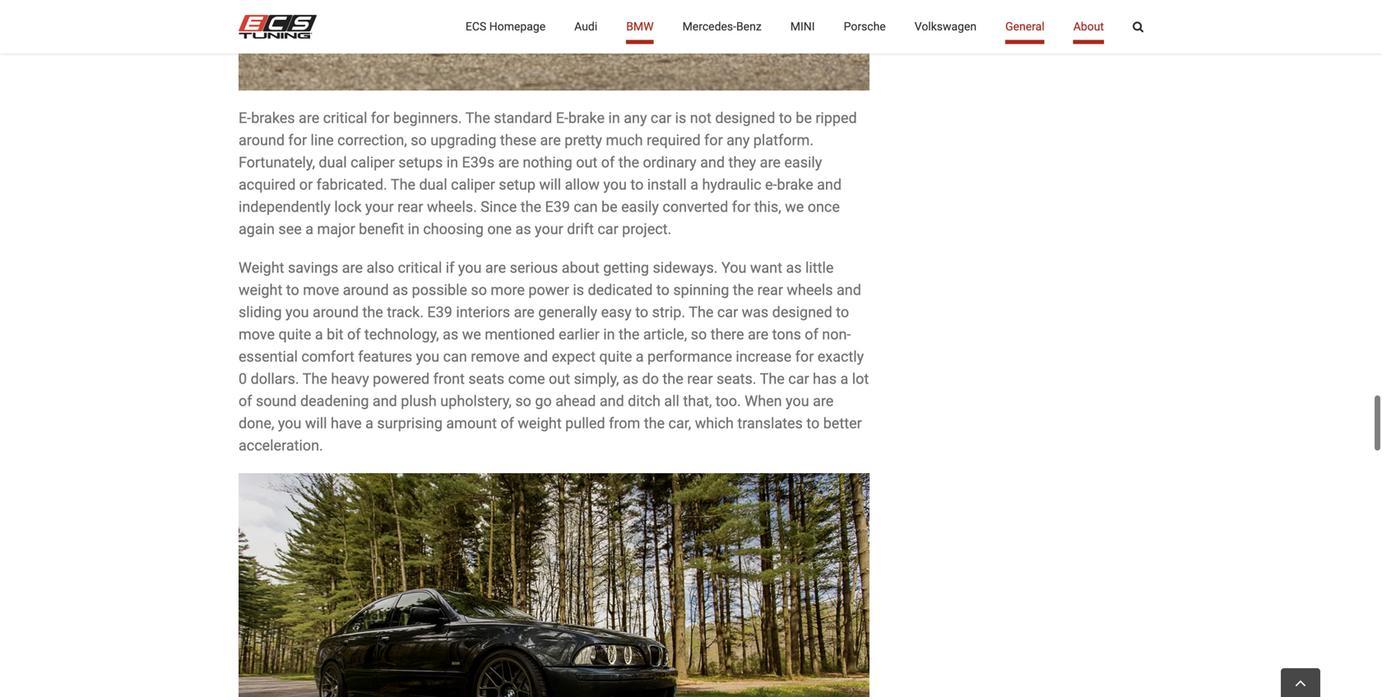 Task type: locate. For each thing, give the bounding box(es) containing it.
savings
[[288, 259, 339, 277]]

0 vertical spatial is
[[675, 109, 687, 127]]

we inside e-brakes are critical for beginners. the standard e-brake in any car is not designed to be ripped around for line correction, so upgrading these are pretty much required for any platform. fortunately, dual caliper setups in e39s are nothing out of the ordinary and they are easily acquired or fabricated. the dual caliper setup will allow you to install a hydraulic e-brake and independently lock your rear wheels. since the e39 can be easily converted for this, we once again see a major benefit in choosing one as your drift car project.
[[785, 198, 804, 216]]

in down upgrading
[[447, 154, 458, 171]]

1 vertical spatial any
[[727, 132, 750, 149]]

the
[[466, 109, 490, 127], [391, 176, 416, 193], [689, 304, 714, 321], [303, 370, 328, 388], [760, 370, 785, 388]]

e39 down possible
[[428, 304, 453, 321]]

move down savings
[[303, 282, 339, 299]]

the left track.
[[363, 304, 383, 321]]

can down allow
[[574, 198, 598, 216]]

rear up that,
[[687, 370, 713, 388]]

1 vertical spatial brake
[[777, 176, 814, 193]]

weight
[[239, 282, 283, 299], [518, 415, 562, 432]]

for down hydraulic
[[732, 198, 751, 216]]

any up the they
[[727, 132, 750, 149]]

1 vertical spatial critical
[[398, 259, 442, 277]]

quite
[[279, 326, 311, 343], [600, 348, 632, 365]]

will
[[539, 176, 561, 193], [305, 415, 327, 432]]

of down much
[[601, 154, 615, 171]]

0 horizontal spatial e-
[[239, 109, 251, 127]]

you
[[604, 176, 627, 193], [458, 259, 482, 277], [286, 304, 309, 321], [416, 348, 440, 365], [786, 393, 810, 410], [278, 415, 302, 432]]

pretty
[[565, 132, 603, 149]]

to down savings
[[286, 282, 299, 299]]

setups
[[399, 154, 443, 171]]

mini
[[791, 20, 815, 33]]

0 horizontal spatial is
[[573, 282, 584, 299]]

designed up "platform."
[[716, 109, 776, 127]]

nothing
[[523, 154, 573, 171]]

0 vertical spatial around
[[239, 132, 285, 149]]

around up bit
[[313, 304, 359, 321]]

0 horizontal spatial dual
[[319, 154, 347, 171]]

do
[[642, 370, 659, 388]]

0 vertical spatial be
[[796, 109, 812, 127]]

better
[[824, 415, 862, 432]]

mentioned
[[485, 326, 555, 343]]

0 horizontal spatial move
[[239, 326, 275, 343]]

required
[[647, 132, 701, 149]]

dollars.
[[251, 370, 299, 388]]

0 vertical spatial weight
[[239, 282, 283, 299]]

as inside e-brakes are critical for beginners. the standard e-brake in any car is not designed to be ripped around for line correction, so upgrading these are pretty much required for any platform. fortunately, dual caliper setups in e39s are nothing out of the ordinary and they are easily acquired or fabricated. the dual caliper setup will allow you to install a hydraulic e-brake and independently lock your rear wheels. since the e39 can be easily converted for this, we once again see a major benefit in choosing one as your drift car project.
[[516, 221, 531, 238]]

0 vertical spatial quite
[[279, 326, 311, 343]]

your up benefit
[[365, 198, 394, 216]]

1 horizontal spatial critical
[[398, 259, 442, 277]]

0 vertical spatial e39
[[545, 198, 570, 216]]

line
[[311, 132, 334, 149]]

seats
[[469, 370, 505, 388]]

hydraulic
[[702, 176, 762, 193]]

quite up essential on the left of the page
[[279, 326, 311, 343]]

can inside the weight savings are also critical if you are serious about getting sideways. you want as little weight to move around as possible so more power is dedicated to spinning the rear wheels and sliding you around the track. e39 interiors are generally easy to strip. the car was designed to move quite a bit of technology, as we mentioned earlier in the article, so there are tons of non- essential comfort features you can remove and expect quite a performance increase for exactly 0 dollars. the heavy powered front seats come out simply, as do the rear seats. the car has a lot of sound deadening and plush upholstery, so go ahead and ditch all that, too. when you are done, you will have a surprising amount of weight pulled from the car, which translates to better acceleration.
[[443, 348, 467, 365]]

you right sliding
[[286, 304, 309, 321]]

brake up pretty
[[569, 109, 605, 127]]

0 vertical spatial easily
[[785, 154, 822, 171]]

car right 'drift'
[[598, 221, 619, 238]]

also
[[367, 259, 394, 277]]

the down spinning
[[689, 304, 714, 321]]

as left little
[[786, 259, 802, 277]]

around down also
[[343, 282, 389, 299]]

move down sliding
[[239, 326, 275, 343]]

out down expect
[[549, 370, 570, 388]]

e39
[[545, 198, 570, 216], [428, 304, 453, 321]]

to up "platform."
[[779, 109, 792, 127]]

out down pretty
[[576, 154, 598, 171]]

we
[[785, 198, 804, 216], [462, 326, 481, 343]]

lot
[[852, 370, 869, 388]]

deadening
[[300, 393, 369, 410]]

0 horizontal spatial brake
[[569, 109, 605, 127]]

are up "setup"
[[498, 154, 519, 171]]

1 horizontal spatial caliper
[[451, 176, 495, 193]]

upholstery,
[[441, 393, 512, 410]]

we right this,
[[785, 198, 804, 216]]

critical inside the weight savings are also critical if you are serious about getting sideways. you want as little weight to move around as possible so more power is dedicated to spinning the rear wheels and sliding you around the track. e39 interiors are generally easy to strip. the car was designed to move quite a bit of technology, as we mentioned earlier in the article, so there are tons of non- essential comfort features you can remove and expect quite a performance increase for exactly 0 dollars. the heavy powered front seats come out simply, as do the rear seats. the car has a lot of sound deadening and plush upholstery, so go ahead and ditch all that, too. when you are done, you will have a surprising amount of weight pulled from the car, which translates to better acceleration.
[[398, 259, 442, 277]]

to right easy
[[636, 304, 649, 321]]

in
[[609, 109, 620, 127], [447, 154, 458, 171], [408, 221, 420, 238], [604, 326, 615, 343]]

0 vertical spatial your
[[365, 198, 394, 216]]

1 horizontal spatial brake
[[777, 176, 814, 193]]

1 horizontal spatial we
[[785, 198, 804, 216]]

the up all
[[663, 370, 684, 388]]

1 vertical spatial quite
[[600, 348, 632, 365]]

0 horizontal spatial caliper
[[351, 154, 395, 171]]

0 vertical spatial any
[[624, 109, 647, 127]]

the down you
[[733, 282, 754, 299]]

can inside e-brakes are critical for beginners. the standard e-brake in any car is not designed to be ripped around for line correction, so upgrading these are pretty much required for any platform. fortunately, dual caliper setups in e39s are nothing out of the ordinary and they are easily acquired or fabricated. the dual caliper setup will allow you to install a hydraulic e-brake and independently lock your rear wheels. since the e39 can be easily converted for this, we once again see a major benefit in choosing one as your drift car project.
[[574, 198, 598, 216]]

1 vertical spatial easily
[[621, 198, 659, 216]]

e- up pretty
[[556, 109, 569, 127]]

0 vertical spatial rear
[[398, 198, 423, 216]]

allow
[[565, 176, 600, 193]]

critical up line
[[323, 109, 367, 127]]

translates
[[738, 415, 803, 432]]

ecs
[[466, 20, 487, 33]]

2 e- from the left
[[556, 109, 569, 127]]

2 horizontal spatial rear
[[758, 282, 784, 299]]

to up non-
[[836, 304, 850, 321]]

e- up 'fortunately,'
[[239, 109, 251, 127]]

critical
[[323, 109, 367, 127], [398, 259, 442, 277]]

0 horizontal spatial any
[[624, 109, 647, 127]]

for inside the weight savings are also critical if you are serious about getting sideways. you want as little weight to move around as possible so more power is dedicated to spinning the rear wheels and sliding you around the track. e39 interiors are generally easy to strip. the car was designed to move quite a bit of technology, as we mentioned earlier in the article, so there are tons of non- essential comfort features you can remove and expect quite a performance increase for exactly 0 dollars. the heavy powered front seats come out simply, as do the rear seats. the car has a lot of sound deadening and plush upholstery, so go ahead and ditch all that, too. when you are done, you will have a surprising amount of weight pulled from the car, which translates to better acceleration.
[[796, 348, 814, 365]]

1 vertical spatial weight
[[518, 415, 562, 432]]

sideways.
[[653, 259, 718, 277]]

to left install
[[631, 176, 644, 193]]

about link
[[1074, 0, 1105, 53]]

1 vertical spatial rear
[[758, 282, 784, 299]]

car,
[[669, 415, 692, 432]]

we down interiors
[[462, 326, 481, 343]]

1 vertical spatial is
[[573, 282, 584, 299]]

converted
[[663, 198, 729, 216]]

0 vertical spatial critical
[[323, 109, 367, 127]]

of
[[601, 154, 615, 171], [347, 326, 361, 343], [805, 326, 819, 343], [239, 393, 252, 410], [501, 415, 514, 432]]

0 horizontal spatial critical
[[323, 109, 367, 127]]

mercedes-
[[683, 20, 737, 33]]

will inside e-brakes are critical for beginners. the standard e-brake in any car is not designed to be ripped around for line correction, so upgrading these are pretty much required for any platform. fortunately, dual caliper setups in e39s are nothing out of the ordinary and they are easily acquired or fabricated. the dual caliper setup will allow you to install a hydraulic e-brake and independently lock your rear wheels. since the e39 can be easily converted for this, we once again see a major benefit in choosing one as your drift car project.
[[539, 176, 561, 193]]

dual down setups
[[419, 176, 448, 193]]

not
[[690, 109, 712, 127]]

1 vertical spatial designed
[[773, 304, 833, 321]]

0 vertical spatial out
[[576, 154, 598, 171]]

to up "strip."
[[657, 282, 670, 299]]

a
[[691, 176, 699, 193], [306, 221, 314, 238], [315, 326, 323, 343], [636, 348, 644, 365], [841, 370, 849, 388], [366, 415, 374, 432]]

any
[[624, 109, 647, 127], [727, 132, 750, 149]]

in up much
[[609, 109, 620, 127]]

the down increase at right
[[760, 370, 785, 388]]

1 horizontal spatial e-
[[556, 109, 569, 127]]

rear down want
[[758, 282, 784, 299]]

are up mentioned
[[514, 304, 535, 321]]

independently
[[239, 198, 331, 216]]

0 vertical spatial designed
[[716, 109, 776, 127]]

correction,
[[338, 132, 407, 149]]

to
[[779, 109, 792, 127], [631, 176, 644, 193], [286, 282, 299, 299], [657, 282, 670, 299], [636, 304, 649, 321], [836, 304, 850, 321], [807, 415, 820, 432]]

caliper down the e39s in the left top of the page
[[451, 176, 495, 193]]

any up much
[[624, 109, 647, 127]]

around inside e-brakes are critical for beginners. the standard e-brake in any car is not designed to be ripped around for line correction, so upgrading these are pretty much required for any platform. fortunately, dual caliper setups in e39s are nothing out of the ordinary and they are easily acquired or fabricated. the dual caliper setup will allow you to install a hydraulic e-brake and independently lock your rear wheels. since the e39 can be easily converted for this, we once again see a major benefit in choosing one as your drift car project.
[[239, 132, 285, 149]]

from
[[609, 415, 641, 432]]

features
[[358, 348, 413, 365]]

1 horizontal spatial move
[[303, 282, 339, 299]]

weight down go at the left
[[518, 415, 562, 432]]

little
[[806, 259, 834, 277]]

strip.
[[652, 304, 686, 321]]

1 vertical spatial will
[[305, 415, 327, 432]]

0 vertical spatial will
[[539, 176, 561, 193]]

will down nothing
[[539, 176, 561, 193]]

are left also
[[342, 259, 363, 277]]

0 vertical spatial dual
[[319, 154, 347, 171]]

designed
[[716, 109, 776, 127], [773, 304, 833, 321]]

so up setups
[[411, 132, 427, 149]]

upgrading
[[431, 132, 497, 149]]

will down deadening
[[305, 415, 327, 432]]

1 vertical spatial can
[[443, 348, 467, 365]]

designed down wheels at the right top
[[773, 304, 833, 321]]

1 horizontal spatial is
[[675, 109, 687, 127]]

in right benefit
[[408, 221, 420, 238]]

expect
[[552, 348, 596, 365]]

move
[[303, 282, 339, 299], [239, 326, 275, 343]]

0 vertical spatial we
[[785, 198, 804, 216]]

designed inside e-brakes are critical for beginners. the standard e-brake in any car is not designed to be ripped around for line correction, so upgrading these are pretty much required for any platform. fortunately, dual caliper setups in e39s are nothing out of the ordinary and they are easily acquired or fabricated. the dual caliper setup will allow you to install a hydraulic e-brake and independently lock your rear wheels. since the e39 can be easily converted for this, we once again see a major benefit in choosing one as your drift car project.
[[716, 109, 776, 127]]

1 horizontal spatial e39
[[545, 198, 570, 216]]

1 vertical spatial we
[[462, 326, 481, 343]]

1 horizontal spatial out
[[576, 154, 598, 171]]

0 vertical spatial can
[[574, 198, 598, 216]]

in down easy
[[604, 326, 615, 343]]

0 horizontal spatial be
[[602, 198, 618, 216]]

1 vertical spatial around
[[343, 282, 389, 299]]

for left line
[[288, 132, 307, 149]]

0 horizontal spatial e39
[[428, 304, 453, 321]]

has
[[813, 370, 837, 388]]

quite up simply, on the bottom left
[[600, 348, 632, 365]]

of right bit
[[347, 326, 361, 343]]

plush
[[401, 393, 437, 410]]

0 horizontal spatial can
[[443, 348, 467, 365]]

dual down line
[[319, 154, 347, 171]]

1 horizontal spatial rear
[[687, 370, 713, 388]]

they
[[729, 154, 757, 171]]

are up more
[[486, 259, 506, 277]]

1 horizontal spatial will
[[539, 176, 561, 193]]

fortunately,
[[239, 154, 315, 171]]

1 horizontal spatial easily
[[785, 154, 822, 171]]

you right when
[[786, 393, 810, 410]]

in inside the weight savings are also critical if you are serious about getting sideways. you want as little weight to move around as possible so more power is dedicated to spinning the rear wheels and sliding you around the track. e39 interiors are generally easy to strip. the car was designed to move quite a bit of technology, as we mentioned earlier in the article, so there are tons of non- essential comfort features you can remove and expect quite a performance increase for exactly 0 dollars. the heavy powered front seats come out simply, as do the rear seats. the car has a lot of sound deadening and plush upholstery, so go ahead and ditch all that, too. when you are done, you will have a surprising amount of weight pulled from the car, which translates to better acceleration.
[[604, 326, 615, 343]]

tons
[[773, 326, 802, 343]]

is left 'not'
[[675, 109, 687, 127]]

critical up possible
[[398, 259, 442, 277]]

as
[[516, 221, 531, 238], [786, 259, 802, 277], [393, 282, 408, 299], [443, 326, 459, 343], [623, 370, 639, 388]]

0 horizontal spatial out
[[549, 370, 570, 388]]

you right allow
[[604, 176, 627, 193]]

weight up sliding
[[239, 282, 283, 299]]

be up getting
[[602, 198, 618, 216]]

see
[[279, 221, 302, 238]]

1 vertical spatial out
[[549, 370, 570, 388]]

for up the correction,
[[371, 109, 390, 127]]

can up front
[[443, 348, 467, 365]]

around for brakes
[[239, 132, 285, 149]]

1 vertical spatial e39
[[428, 304, 453, 321]]

1 horizontal spatial can
[[574, 198, 598, 216]]

critical inside e-brakes are critical for beginners. the standard e-brake in any car is not designed to be ripped around for line correction, so upgrading these are pretty much required for any platform. fortunately, dual caliper setups in e39s are nothing out of the ordinary and they are easily acquired or fabricated. the dual caliper setup will allow you to install a hydraulic e-brake and independently lock your rear wheels. since the e39 can be easily converted for this, we once again see a major benefit in choosing one as your drift car project.
[[323, 109, 367, 127]]

wheels
[[787, 282, 833, 299]]

a up do
[[636, 348, 644, 365]]

easily down "platform."
[[785, 154, 822, 171]]

again
[[239, 221, 275, 238]]

this,
[[755, 198, 782, 216]]

1 horizontal spatial weight
[[518, 415, 562, 432]]

as right one at top
[[516, 221, 531, 238]]

easily up the project.
[[621, 198, 659, 216]]

0 horizontal spatial will
[[305, 415, 327, 432]]

want
[[751, 259, 783, 277]]

0 horizontal spatial we
[[462, 326, 481, 343]]

caliper down the correction,
[[351, 154, 395, 171]]

the down comfort
[[303, 370, 328, 388]]

once
[[808, 198, 840, 216]]

1 horizontal spatial dual
[[419, 176, 448, 193]]

car
[[651, 109, 672, 127], [598, 221, 619, 238], [718, 304, 738, 321], [789, 370, 810, 388]]

0 vertical spatial caliper
[[351, 154, 395, 171]]

powered
[[373, 370, 430, 388]]

as up track.
[[393, 282, 408, 299]]

the down setups
[[391, 176, 416, 193]]

e39 inside the weight savings are also critical if you are serious about getting sideways. you want as little weight to move around as possible so more power is dedicated to spinning the rear wheels and sliding you around the track. e39 interiors are generally easy to strip. the car was designed to move quite a bit of technology, as we mentioned earlier in the article, so there are tons of non- essential comfort features you can remove and expect quite a performance increase for exactly 0 dollars. the heavy powered front seats come out simply, as do the rear seats. the car has a lot of sound deadening and plush upholstery, so go ahead and ditch all that, too. when you are done, you will have a surprising amount of weight pulled from the car, which translates to better acceleration.
[[428, 304, 453, 321]]

is down the about
[[573, 282, 584, 299]]

car left has
[[789, 370, 810, 388]]

0 horizontal spatial rear
[[398, 198, 423, 216]]

performance
[[648, 348, 733, 365]]

can
[[574, 198, 598, 216], [443, 348, 467, 365]]

be up "platform."
[[796, 109, 812, 127]]

have
[[331, 415, 362, 432]]

2 vertical spatial rear
[[687, 370, 713, 388]]

much
[[606, 132, 643, 149]]

1 vertical spatial your
[[535, 221, 564, 238]]

the down ditch at left
[[644, 415, 665, 432]]

for down tons in the right top of the page
[[796, 348, 814, 365]]

you right if
[[458, 259, 482, 277]]



Task type: vqa. For each thing, say whether or not it's contained in the screenshot.
september
no



Task type: describe. For each thing, give the bounding box(es) containing it.
benefit
[[359, 221, 404, 238]]

about
[[562, 259, 600, 277]]

audi link
[[575, 0, 598, 53]]

is inside the weight savings are also critical if you are serious about getting sideways. you want as little weight to move around as possible so more power is dedicated to spinning the rear wheels and sliding you around the track. e39 interiors are generally easy to strip. the car was designed to move quite a bit of technology, as we mentioned earlier in the article, so there are tons of non- essential comfort features you can remove and expect quite a performance increase for exactly 0 dollars. the heavy powered front seats come out simply, as do the rear seats. the car has a lot of sound deadening and plush upholstery, so go ahead and ditch all that, too. when you are done, you will have a surprising amount of weight pulled from the car, which translates to better acceleration.
[[573, 282, 584, 299]]

one
[[488, 221, 512, 238]]

and up hydraulic
[[701, 154, 725, 171]]

ripped
[[816, 109, 857, 127]]

0 horizontal spatial your
[[365, 198, 394, 216]]

track.
[[387, 304, 424, 321]]

you up front
[[416, 348, 440, 365]]

1 vertical spatial dual
[[419, 176, 448, 193]]

so up performance
[[691, 326, 707, 343]]

1 horizontal spatial your
[[535, 221, 564, 238]]

ditch
[[628, 393, 661, 410]]

bit
[[327, 326, 344, 343]]

install
[[648, 176, 687, 193]]

audi
[[575, 20, 598, 33]]

around for savings
[[343, 282, 389, 299]]

is inside e-brakes are critical for beginners. the standard e-brake in any car is not designed to be ripped around for line correction, so upgrading these are pretty much required for any platform. fortunately, dual caliper setups in e39s are nothing out of the ordinary and they are easily acquired or fabricated. the dual caliper setup will allow you to install a hydraulic e-brake and independently lock your rear wheels. since the e39 can be easily converted for this, we once again see a major benefit in choosing one as your drift car project.
[[675, 109, 687, 127]]

porsche link
[[844, 0, 886, 53]]

weight savings are also critical if you are serious about getting sideways. you want as little weight to move around as possible so more power is dedicated to spinning the rear wheels and sliding you around the track. e39 interiors are generally easy to strip. the car was designed to move quite a bit of technology, as we mentioned earlier in the article, so there are tons of non- essential comfort features you can remove and expect quite a performance increase for exactly 0 dollars. the heavy powered front seats come out simply, as do the rear seats. the car has a lot of sound deadening and plush upholstery, so go ahead and ditch all that, too. when you are done, you will have a surprising amount of weight pulled from the car, which translates to better acceleration.
[[239, 259, 869, 454]]

done,
[[239, 415, 274, 432]]

0 horizontal spatial quite
[[279, 326, 311, 343]]

if
[[446, 259, 455, 277]]

general
[[1006, 20, 1045, 33]]

designed inside the weight savings are also critical if you are serious about getting sideways. you want as little weight to move around as possible so more power is dedicated to spinning the rear wheels and sliding you around the track. e39 interiors are generally easy to strip. the car was designed to move quite a bit of technology, as we mentioned earlier in the article, so there are tons of non- essential comfort features you can remove and expect quite a performance increase for exactly 0 dollars. the heavy powered front seats come out simply, as do the rear seats. the car has a lot of sound deadening and plush upholstery, so go ahead and ditch all that, too. when you are done, you will have a surprising amount of weight pulled from the car, which translates to better acceleration.
[[773, 304, 833, 321]]

a right have
[[366, 415, 374, 432]]

1 vertical spatial move
[[239, 326, 275, 343]]

increase
[[736, 348, 792, 365]]

0 horizontal spatial easily
[[621, 198, 659, 216]]

and up come
[[524, 348, 548, 365]]

project.
[[622, 221, 672, 238]]

lock
[[334, 198, 362, 216]]

1 horizontal spatial be
[[796, 109, 812, 127]]

you inside e-brakes are critical for beginners. the standard e-brake in any car is not designed to be ripped around for line correction, so upgrading these are pretty much required for any platform. fortunately, dual caliper setups in e39s are nothing out of the ordinary and they are easily acquired or fabricated. the dual caliper setup will allow you to install a hydraulic e-brake and independently lock your rear wheels. since the e39 can be easily converted for this, we once again see a major benefit in choosing one as your drift car project.
[[604, 176, 627, 193]]

the down "setup"
[[521, 198, 542, 216]]

too.
[[716, 393, 741, 410]]

are up nothing
[[540, 132, 561, 149]]

out inside e-brakes are critical for beginners. the standard e-brake in any car is not designed to be ripped around for line correction, so upgrading these are pretty much required for any platform. fortunately, dual caliper setups in e39s are nothing out of the ordinary and they are easily acquired or fabricated. the dual caliper setup will allow you to install a hydraulic e-brake and independently lock your rear wheels. since the e39 can be easily converted for this, we once again see a major benefit in choosing one as your drift car project.
[[576, 154, 598, 171]]

out inside the weight savings are also critical if you are serious about getting sideways. you want as little weight to move around as possible so more power is dedicated to spinning the rear wheels and sliding you around the track. e39 interiors are generally easy to strip. the car was designed to move quite a bit of technology, as we mentioned earlier in the article, so there are tons of non- essential comfort features you can remove and expect quite a performance increase for exactly 0 dollars. the heavy powered front seats come out simply, as do the rear seats. the car has a lot of sound deadening and plush upholstery, so go ahead and ditch all that, too. when you are done, you will have a surprising amount of weight pulled from the car, which translates to better acceleration.
[[549, 370, 570, 388]]

general link
[[1006, 0, 1045, 53]]

to left better
[[807, 415, 820, 432]]

so left go at the left
[[516, 393, 532, 410]]

ecs homepage
[[466, 20, 546, 33]]

possible
[[412, 282, 467, 299]]

1 e- from the left
[[239, 109, 251, 127]]

and right wheels at the right top
[[837, 282, 862, 299]]

remove
[[471, 348, 520, 365]]

we inside the weight savings are also critical if you are serious about getting sideways. you want as little weight to move around as possible so more power is dedicated to spinning the rear wheels and sliding you around the track. e39 interiors are generally easy to strip. the car was designed to move quite a bit of technology, as we mentioned earlier in the article, so there are tons of non- essential comfort features you can remove and expect quite a performance increase for exactly 0 dollars. the heavy powered front seats come out simply, as do the rear seats. the car has a lot of sound deadening and plush upholstery, so go ahead and ditch all that, too. when you are done, you will have a surprising amount of weight pulled from the car, which translates to better acceleration.
[[462, 326, 481, 343]]

all
[[665, 393, 680, 410]]

car up the required
[[651, 109, 672, 127]]

are down was
[[748, 326, 769, 343]]

are up line
[[299, 109, 320, 127]]

so up interiors
[[471, 282, 487, 299]]

of right the amount
[[501, 415, 514, 432]]

rear inside e-brakes are critical for beginners. the standard e-brake in any car is not designed to be ripped around for line correction, so upgrading these are pretty much required for any platform. fortunately, dual caliper setups in e39s are nothing out of the ordinary and they are easily acquired or fabricated. the dual caliper setup will allow you to install a hydraulic e-brake and independently lock your rear wheels. since the e39 can be easily converted for this, we once again see a major benefit in choosing one as your drift car project.
[[398, 198, 423, 216]]

fabricated.
[[317, 176, 387, 193]]

0 horizontal spatial weight
[[239, 282, 283, 299]]

interiors
[[456, 304, 510, 321]]

getting
[[603, 259, 649, 277]]

and down powered
[[373, 393, 397, 410]]

1 horizontal spatial quite
[[600, 348, 632, 365]]

the down much
[[619, 154, 640, 171]]

go
[[535, 393, 552, 410]]

benz
[[737, 20, 762, 33]]

e-
[[765, 176, 777, 193]]

surprising
[[377, 415, 443, 432]]

are up e-
[[760, 154, 781, 171]]

ahead
[[556, 393, 596, 410]]

essential
[[239, 348, 298, 365]]

0
[[239, 370, 247, 388]]

of left non-
[[805, 326, 819, 343]]

power
[[529, 282, 569, 299]]

platform.
[[754, 132, 814, 149]]

major
[[317, 221, 355, 238]]

seats.
[[717, 370, 757, 388]]

earlier
[[559, 326, 600, 343]]

sliding
[[239, 304, 282, 321]]

the up upgrading
[[466, 109, 490, 127]]

homepage
[[490, 20, 546, 33]]

brakes
[[251, 109, 295, 127]]

these
[[500, 132, 537, 149]]

there
[[711, 326, 744, 343]]

the down easy
[[619, 326, 640, 343]]

ecs tuning logo image
[[239, 15, 317, 39]]

front
[[433, 370, 465, 388]]

are down has
[[813, 393, 834, 410]]

acquired
[[239, 176, 296, 193]]

2 vertical spatial around
[[313, 304, 359, 321]]

simply,
[[574, 370, 619, 388]]

e39 inside e-brakes are critical for beginners. the standard e-brake in any car is not designed to be ripped around for line correction, so upgrading these are pretty much required for any platform. fortunately, dual caliper setups in e39s are nothing out of the ordinary and they are easily acquired or fabricated. the dual caliper setup will allow you to install a hydraulic e-brake and independently lock your rear wheels. since the e39 can be easily converted for this, we once again see a major benefit in choosing one as your drift car project.
[[545, 198, 570, 216]]

a up converted
[[691, 176, 699, 193]]

setup
[[499, 176, 536, 193]]

when
[[745, 393, 782, 410]]

that,
[[683, 393, 712, 410]]

amount
[[446, 415, 497, 432]]

article,
[[643, 326, 687, 343]]

you up acceleration. on the bottom of the page
[[278, 415, 302, 432]]

technology,
[[365, 326, 439, 343]]

so inside e-brakes are critical for beginners. the standard e-brake in any car is not designed to be ripped around for line correction, so upgrading these are pretty much required for any platform. fortunately, dual caliper setups in e39s are nothing out of the ordinary and they are easily acquired or fabricated. the dual caliper setup will allow you to install a hydraulic e-brake and independently lock your rear wheels. since the e39 can be easily converted for this, we once again see a major benefit in choosing one as your drift car project.
[[411, 132, 427, 149]]

bmw link
[[627, 0, 654, 53]]

come
[[508, 370, 545, 388]]

generally
[[539, 304, 598, 321]]

dedicated
[[588, 282, 653, 299]]

mercedes-benz link
[[683, 0, 762, 53]]

spinning
[[674, 282, 730, 299]]

1 vertical spatial be
[[602, 198, 618, 216]]

as down interiors
[[443, 326, 459, 343]]

wheels.
[[427, 198, 477, 216]]

you
[[722, 259, 747, 277]]

0 vertical spatial move
[[303, 282, 339, 299]]

non-
[[822, 326, 851, 343]]

beginners.
[[393, 109, 462, 127]]

of inside e-brakes are critical for beginners. the standard e-brake in any car is not designed to be ripped around for line correction, so upgrading these are pretty much required for any platform. fortunately, dual caliper setups in e39s are nothing out of the ordinary and they are easily acquired or fabricated. the dual caliper setup will allow you to install a hydraulic e-brake and independently lock your rear wheels. since the e39 can be easily converted for this, we once again see a major benefit in choosing one as your drift car project.
[[601, 154, 615, 171]]

ecs homepage link
[[466, 0, 546, 53]]

mercedes-benz
[[683, 20, 762, 33]]

was
[[742, 304, 769, 321]]

1 horizontal spatial any
[[727, 132, 750, 149]]

bmw
[[627, 20, 654, 33]]

a right "see"
[[306, 221, 314, 238]]

0 vertical spatial brake
[[569, 109, 605, 127]]

and up once
[[817, 176, 842, 193]]

a left lot
[[841, 370, 849, 388]]

as left do
[[623, 370, 639, 388]]

for down 'not'
[[705, 132, 723, 149]]

of down 0
[[239, 393, 252, 410]]

car up there
[[718, 304, 738, 321]]

weight
[[239, 259, 284, 277]]

a left bit
[[315, 326, 323, 343]]

will inside the weight savings are also critical if you are serious about getting sideways. you want as little weight to move around as possible so more power is dedicated to spinning the rear wheels and sliding you around the track. e39 interiors are generally easy to strip. the car was designed to move quite a bit of technology, as we mentioned earlier in the article, so there are tons of non- essential comfort features you can remove and expect quite a performance increase for exactly 0 dollars. the heavy powered front seats come out simply, as do the rear seats. the car has a lot of sound deadening and plush upholstery, so go ahead and ditch all that, too. when you are done, you will have a surprising amount of weight pulled from the car, which translates to better acceleration.
[[305, 415, 327, 432]]

and up "from"
[[600, 393, 624, 410]]

since
[[481, 198, 517, 216]]

which
[[695, 415, 734, 432]]

1 vertical spatial caliper
[[451, 176, 495, 193]]

ordinary
[[643, 154, 697, 171]]



